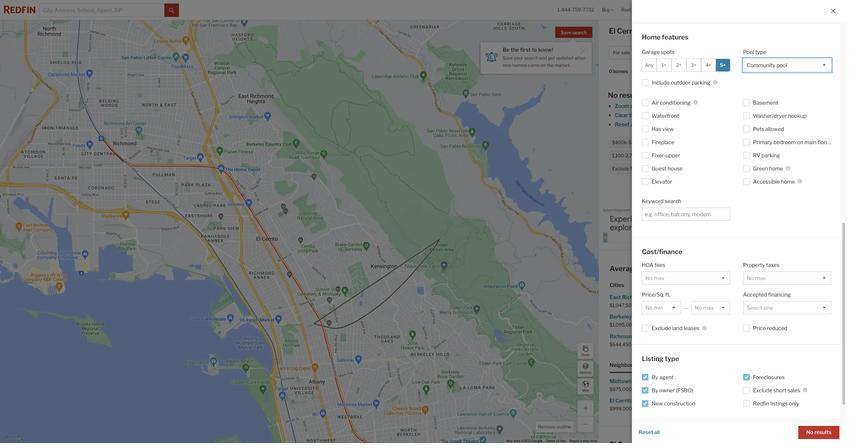 Task type: describe. For each thing, give the bounding box(es) containing it.
remove
[[660, 122, 678, 128]]

report a map error
[[570, 439, 597, 443]]

1-844-759-7732
[[557, 7, 594, 13]]

sale inside el cerrito hills homes for sale $999,000
[[672, 398, 682, 404]]

east
[[610, 294, 621, 301]]

report ad button
[[828, 209, 842, 214]]

sale inside east richmond heights homes for sale $1,047,500
[[695, 294, 705, 301]]

for inside albany homes for sale $629,000
[[759, 294, 766, 301]]

redfin listings only
[[753, 401, 799, 407]]

albany
[[723, 294, 740, 301]]

0 horizontal spatial filters
[[637, 122, 652, 128]]

zoom
[[615, 103, 629, 109]]

search for keyword search
[[665, 198, 681, 204]]

below
[[724, 122, 738, 128]]

hoa
[[642, 262, 653, 268]]

map region
[[0, 18, 646, 443]]

google
[[532, 439, 542, 443]]

submit search image
[[169, 8, 174, 13]]

save search button
[[555, 27, 592, 38]]

homes inside el cerrito hills homes for sale $999,000
[[646, 398, 663, 404]]

$1,047,500
[[610, 303, 635, 308]]

map for map data ©2023 google
[[506, 439, 513, 443]]

albany homes for sale $629,000
[[723, 294, 777, 308]]

upper
[[666, 152, 680, 159]]

land for exclude
[[672, 325, 683, 332]]

homes inside midtown homes for sale $875,000
[[633, 378, 650, 385]]

1 vertical spatial $400k-$4.5m
[[612, 140, 642, 145]]

no results button
[[798, 426, 839, 439]]

el cerrito, ca homes for sale
[[609, 27, 709, 35]]

sale inside button
[[621, 50, 630, 55]]

1+
[[662, 62, 666, 68]]

midtown homes for sale $875,000
[[610, 378, 669, 392]]

all inside zoom out clear the map boundary reset all filters or remove one of your filters below to see more homes
[[631, 122, 636, 128]]

draw
[[582, 353, 590, 357]]

use
[[560, 439, 566, 443]]

1+ radio
[[657, 58, 671, 72]]

richmond inside east richmond heights homes for sale $1,047,500
[[622, 294, 647, 301]]

error
[[590, 439, 597, 443]]

hookup
[[788, 113, 807, 119]]

sq.
[[639, 153, 645, 159]]

pets allowed
[[753, 126, 784, 132]]

to inside dialog
[[532, 47, 537, 53]]

5+ for 5+
[[720, 62, 726, 68]]

reduced
[[767, 325, 787, 332]]

reset all
[[639, 429, 660, 436]]

studio+ / 4+ ba button
[[743, 46, 788, 59]]

3+
[[691, 62, 696, 68]]

4+ inside button
[[768, 50, 774, 55]]

all filters • 8
[[803, 50, 829, 55]]

0 horizontal spatial the
[[511, 47, 519, 53]]

be the first to know! dialog
[[480, 38, 592, 74]]

4+ radio
[[701, 58, 716, 72]]

$1,849,000
[[723, 322, 748, 328]]

reset inside button
[[639, 429, 653, 436]]

get
[[548, 55, 555, 61]]

for left sale
[[682, 27, 693, 35]]

0 horizontal spatial results
[[619, 91, 643, 99]]

1 vertical spatial cerrito,
[[709, 264, 735, 273]]

norte
[[732, 398, 747, 404]]

©2023
[[521, 439, 531, 443]]

2+ radio
[[671, 58, 686, 72]]

know!
[[538, 47, 553, 53]]

all filters • 8 button
[[791, 46, 834, 59]]

richmond link
[[610, 332, 719, 341]]

1 vertical spatial el
[[701, 264, 707, 273]]

for sale button
[[609, 46, 642, 59]]

remove coming soon, under contract/pending image
[[755, 154, 759, 158]]

neighborhoods element
[[610, 357, 648, 373]]

boundary
[[650, 112, 674, 119]]

exclude 55+ communities
[[612, 166, 668, 172]]

0 homes •
[[609, 69, 633, 75]]

$875,000
[[610, 387, 632, 392]]

list box for property taxes
[[743, 272, 831, 285]]

del norte homes for sale $1,100,000
[[723, 398, 784, 412]]

pool
[[743, 49, 754, 55]]

richmond $644,450
[[610, 333, 635, 347]]

and
[[539, 55, 547, 61]]

prices
[[661, 264, 682, 273]]

studio+ / 4+ ba
[[748, 50, 780, 55]]

5+ radio
[[716, 58, 730, 72]]

—
[[684, 305, 688, 311]]

1-844-759-7732 link
[[557, 7, 594, 13]]

save search
[[561, 30, 587, 35]]

• for filters
[[824, 50, 825, 55]]

garage
[[642, 49, 660, 55]]

has
[[652, 126, 661, 132]]

zip codes element
[[659, 357, 684, 373]]

search inside 'save your search and get updated when new homes come on the market.'
[[524, 55, 538, 61]]

exclude for exclude land leases
[[652, 325, 671, 332]]

no results inside no results button
[[806, 429, 832, 436]]

sale inside richmond annex homes for sale $789,000
[[792, 378, 802, 385]]

to inside zoom out clear the map boundary reset all filters or remove one of your filters below to see more homes
[[740, 122, 745, 128]]

0 vertical spatial ca
[[645, 27, 655, 35]]

report a map error link
[[570, 439, 597, 443]]

ad region
[[603, 213, 842, 243]]

remove outline button
[[536, 422, 573, 433]]

$629,000
[[723, 303, 745, 308]]

0 horizontal spatial map
[[583, 439, 589, 443]]

short
[[773, 387, 786, 394]]

out
[[630, 103, 639, 109]]

green
[[753, 165, 768, 172]]

map inside zoom out clear the map boundary reset all filters or remove one of your filters below to see more homes
[[638, 112, 649, 119]]

price
[[753, 325, 766, 332]]

• for homes
[[631, 69, 633, 75]]

1 horizontal spatial on
[[797, 139, 803, 145]]

agent
[[659, 374, 674, 381]]

report for report ad
[[828, 209, 838, 213]]

1 vertical spatial of
[[556, 439, 559, 443]]

terms of use link
[[546, 439, 566, 443]]

remove townhouse, land image
[[770, 141, 774, 145]]

include outdoor parking
[[652, 80, 710, 86]]

1,100-
[[612, 153, 626, 159]]

air
[[652, 100, 659, 106]]

or
[[653, 122, 659, 128]]

1 horizontal spatial filters
[[708, 122, 722, 128]]

0 horizontal spatial $400k-
[[612, 140, 628, 145]]

1 vertical spatial ft.
[[665, 292, 670, 298]]

list box for pool type
[[743, 58, 831, 72]]

by for by owner (fsbo)
[[652, 387, 658, 394]]

del
[[723, 398, 731, 404]]

homes inside 'save your search and get updated when new homes come on the market.'
[[512, 62, 527, 68]]

primary bedroom on main floor
[[753, 139, 829, 145]]

options button
[[577, 361, 594, 377]]

one
[[679, 122, 689, 128]]

el cerrito hills homes for sale $999,000
[[610, 398, 682, 412]]

by agent
[[652, 374, 674, 381]]

ad
[[839, 209, 842, 213]]

reset inside zoom out clear the map boundary reset all filters or remove one of your filters below to see more homes
[[615, 122, 630, 128]]

4+ inside radio
[[706, 62, 711, 68]]

0
[[609, 69, 612, 74]]

green home
[[753, 165, 783, 172]]

$1,349,900
[[723, 342, 748, 347]]

for inside richmond annex homes for sale $789,000
[[784, 378, 791, 385]]

come
[[528, 62, 539, 68]]

homes inside zoom out clear the map boundary reset all filters or remove one of your filters below to see more homes
[[770, 122, 787, 128]]

soon,
[[687, 153, 699, 159]]

$400k- inside button
[[649, 50, 666, 55]]

on inside 'save your search and get updated when new homes come on the market.'
[[540, 62, 546, 68]]

terms of use
[[546, 439, 566, 443]]

codes
[[668, 362, 684, 368]]

accepted financing
[[743, 292, 791, 298]]

guest
[[652, 165, 666, 172]]

financing
[[768, 292, 791, 298]]

list box down albany in the right bottom of the page
[[691, 301, 730, 315]]

Any radio
[[642, 58, 657, 72]]

remove 1,100-2,750 sq. ft. image
[[655, 154, 659, 158]]

map data ©2023 google
[[506, 439, 542, 443]]

for inside kensington homes for sale $1,849,000
[[770, 314, 777, 320]]

homes inside albany homes for sale $629,000
[[741, 294, 758, 301]]

reset all filters button
[[615, 122, 652, 128]]

clear
[[615, 112, 628, 119]]

kensington
[[723, 314, 751, 320]]

a
[[580, 439, 582, 443]]



Task type: vqa. For each thing, say whether or not it's contained in the screenshot.


Task type: locate. For each thing, give the bounding box(es) containing it.
data
[[514, 439, 520, 443]]

0 horizontal spatial all
[[631, 122, 636, 128]]

1 vertical spatial ca
[[736, 264, 747, 273]]

list box down financing
[[743, 301, 831, 315]]

of left use
[[556, 439, 559, 443]]

remove $400k-$4.5m image
[[646, 141, 650, 145]]

washer/dryer
[[753, 113, 787, 119]]

ft. right "price/sq."
[[665, 292, 670, 298]]

1 vertical spatial $400k-
[[612, 140, 628, 145]]

$4.5m inside button
[[666, 50, 681, 55]]

5+ garage spots
[[739, 166, 774, 172]]

leases
[[684, 325, 699, 332]]

filters inside button
[[810, 50, 823, 55]]

1 vertical spatial parking
[[761, 152, 780, 159]]

2 vertical spatial search
[[665, 198, 681, 204]]

under
[[700, 153, 712, 159]]

for
[[613, 50, 620, 55]]

sale inside "del norte homes for sale $1,100,000"
[[774, 398, 784, 404]]

parking down 3+ radio
[[692, 80, 710, 86]]

$999,000
[[610, 406, 632, 412]]

land left remove townhouse, land image
[[758, 140, 767, 145]]

exclude up richmond link
[[652, 325, 671, 332]]

1 horizontal spatial map
[[582, 388, 589, 392]]

for up sales
[[784, 378, 791, 385]]

waterfront
[[652, 113, 679, 119]]

0 vertical spatial exclude
[[612, 166, 629, 172]]

spots up 1+ 'radio'
[[661, 49, 675, 55]]

first
[[520, 47, 531, 53]]

1 horizontal spatial exclude
[[652, 325, 671, 332]]

fees
[[654, 262, 665, 268]]

1 horizontal spatial of
[[690, 122, 695, 128]]

ca up cities "heading"
[[736, 264, 747, 273]]

1 vertical spatial results
[[814, 429, 832, 436]]

1 horizontal spatial all
[[654, 429, 660, 436]]

spots left remove 5+ garage spots icon
[[762, 166, 774, 172]]

0 horizontal spatial no
[[608, 91, 618, 99]]

0 vertical spatial $400k-$4.5m
[[649, 50, 681, 55]]

report inside button
[[828, 209, 838, 213]]

0 horizontal spatial to
[[532, 47, 537, 53]]

berkeley
[[610, 314, 632, 320]]

2 by from the top
[[652, 387, 658, 394]]

reset down clear
[[615, 122, 630, 128]]

homes up $1,095,000
[[633, 314, 650, 320]]

homes inside kensington homes for sale $1,849,000
[[752, 314, 769, 320]]

homes up '—'
[[669, 294, 686, 301]]

homes inside richmond annex homes for sale $789,000
[[766, 378, 783, 385]]

0 horizontal spatial exclude
[[612, 166, 629, 172]]

sale down by owner (fsbo)
[[672, 398, 682, 404]]

map down out
[[638, 112, 649, 119]]

0 vertical spatial results
[[619, 91, 643, 99]]

homes
[[512, 62, 527, 68], [613, 69, 628, 74], [770, 122, 787, 128], [669, 294, 686, 301], [741, 294, 758, 301], [633, 314, 650, 320], [752, 314, 769, 320], [633, 378, 650, 385], [766, 378, 783, 385], [646, 398, 663, 404], [748, 398, 764, 404]]

communities
[[640, 166, 668, 172]]

0 horizontal spatial no results
[[608, 91, 643, 99]]

cities
[[610, 282, 624, 288]]

homes up exclude short sales
[[766, 378, 783, 385]]

has view
[[652, 126, 674, 132]]

studio+ for studio+ / 4+ ba
[[748, 50, 765, 55]]

your down first
[[514, 55, 523, 61]]

schools link
[[642, 430, 831, 439]]

by left the "agent"
[[652, 374, 658, 381]]

remove 5+ garage spots image
[[777, 167, 781, 171]]

el for el cerrito hills homes for sale $999,000
[[610, 398, 614, 404]]

the
[[511, 47, 519, 53], [547, 62, 554, 68], [629, 112, 637, 119]]

0 vertical spatial spots
[[661, 49, 675, 55]]

sales
[[788, 387, 800, 394]]

sale right for
[[621, 50, 630, 55]]

0 horizontal spatial ft.
[[646, 153, 651, 159]]

cerrito, up for sale button
[[617, 27, 643, 35]]

for inside "del norte homes for sale $1,100,000"
[[766, 398, 773, 404]]

1 horizontal spatial results
[[814, 429, 832, 436]]

neighborhoods
[[610, 362, 648, 368]]

contract/pending
[[713, 153, 751, 159]]

1 by from the top
[[652, 374, 658, 381]]

garage
[[746, 166, 761, 172]]

fixer-
[[652, 152, 666, 159]]

richmond for richmond
[[610, 333, 635, 340]]

for up reduced
[[770, 314, 777, 320]]

by left owner
[[652, 387, 658, 394]]

map for map
[[582, 388, 589, 392]]

• left sort
[[631, 69, 633, 75]]

5+ right 4+ radio
[[720, 62, 726, 68]]

1 vertical spatial richmond
[[610, 333, 635, 340]]

all
[[631, 122, 636, 128], [654, 429, 660, 436]]

search down 759- at right top
[[572, 30, 587, 35]]

0 vertical spatial save
[[561, 30, 571, 35]]

1 horizontal spatial ft.
[[665, 292, 670, 298]]

search up come
[[524, 55, 538, 61]]

1 horizontal spatial spots
[[762, 166, 774, 172]]

1 horizontal spatial •
[[824, 50, 825, 55]]

1 vertical spatial type
[[665, 355, 679, 363]]

cerrito, up cities "heading"
[[709, 264, 735, 273]]

sale down the short
[[774, 398, 784, 404]]

0 vertical spatial 4+
[[768, 50, 774, 55]]

4+ right /
[[768, 50, 774, 55]]

$400k- up 1,100- on the top right
[[612, 140, 628, 145]]

townhouse, land
[[731, 140, 767, 145]]

1 vertical spatial studio+
[[661, 140, 677, 145]]

the up reset all filters button at top right
[[629, 112, 637, 119]]

by for by agent
[[652, 374, 658, 381]]

0 vertical spatial map
[[582, 388, 589, 392]]

exclude short sales
[[753, 387, 800, 394]]

conditioning
[[660, 100, 691, 106]]

of right one
[[690, 122, 695, 128]]

list box for hoa fees
[[642, 272, 730, 285]]

homes right new
[[512, 62, 527, 68]]

0 horizontal spatial reset
[[615, 122, 630, 128]]

no inside no results button
[[806, 429, 813, 436]]

for down owner
[[664, 398, 671, 404]]

google image
[[2, 435, 23, 443]]

$400k- up 1+
[[649, 50, 666, 55]]

save up new
[[503, 55, 513, 61]]

list box down the heights
[[642, 301, 681, 315]]

2 horizontal spatial exclude
[[753, 387, 772, 394]]

el inside el cerrito hills homes for sale $999,000
[[610, 398, 614, 404]]

el right the near
[[701, 264, 707, 273]]

save inside button
[[561, 30, 571, 35]]

• left 8
[[824, 50, 825, 55]]

1 vertical spatial save
[[503, 55, 513, 61]]

on left main
[[797, 139, 803, 145]]

owner
[[659, 387, 675, 394]]

list box down ba
[[743, 58, 831, 72]]

search for save search
[[572, 30, 587, 35]]

foreclosures
[[753, 374, 785, 381]]

homes up price
[[752, 314, 769, 320]]

0 vertical spatial reset
[[615, 122, 630, 128]]

sale down cities "heading"
[[695, 294, 705, 301]]

updated
[[556, 55, 573, 61]]

0 vertical spatial parking
[[692, 80, 710, 86]]

your right one
[[696, 122, 707, 128]]

only
[[789, 401, 799, 407]]

home
[[769, 165, 783, 172], [781, 179, 795, 185], [640, 264, 659, 273]]

0 vertical spatial all
[[631, 122, 636, 128]]

$4.5m up 2+
[[666, 50, 681, 55]]

see
[[746, 122, 755, 128]]

1 horizontal spatial parking
[[761, 152, 780, 159]]

homes down washer/dryer hookup
[[770, 122, 787, 128]]

1 horizontal spatial reset
[[639, 429, 653, 436]]

outline
[[556, 424, 571, 430]]

map left data
[[506, 439, 513, 443]]

sale inside midtown homes for sale $875,000
[[659, 378, 669, 385]]

exclude down 1,100- on the top right
[[612, 166, 629, 172]]

studio+ inside button
[[748, 50, 765, 55]]

option group containing any
[[642, 58, 730, 72]]

0 vertical spatial report
[[828, 209, 838, 213]]

sale up exclude land leases
[[659, 314, 669, 320]]

1 horizontal spatial $400k-
[[649, 50, 666, 55]]

homes up the $629,000
[[741, 294, 758, 301]]

for inside midtown homes for sale $875,000
[[651, 378, 658, 385]]

759-
[[572, 7, 583, 13]]

studio+ up "fixer-upper"
[[661, 140, 677, 145]]

elevator
[[652, 179, 672, 185]]

map button
[[577, 378, 594, 395]]

map right a
[[583, 439, 589, 443]]

0 vertical spatial the
[[511, 47, 519, 53]]

all down new
[[654, 429, 660, 436]]

of inside zoom out clear the map boundary reset all filters or remove one of your filters below to see more homes
[[690, 122, 695, 128]]

filters down clear the map boundary button on the right
[[637, 122, 652, 128]]

allowed
[[765, 126, 784, 132]]

1 vertical spatial reset
[[639, 429, 653, 436]]

studio+ for studio+
[[661, 140, 677, 145]]

1 horizontal spatial to
[[740, 122, 745, 128]]

1 horizontal spatial report
[[828, 209, 838, 213]]

price/sq.
[[642, 292, 664, 298]]

$400k-$4.5m up the 1,100-2,750 sq. ft.
[[612, 140, 642, 145]]

richmond for richmond annex
[[723, 378, 748, 385]]

map down options
[[582, 388, 589, 392]]

0 horizontal spatial $4.5m
[[628, 140, 642, 145]]

homes up hills
[[633, 378, 650, 385]]

5+
[[720, 62, 726, 68], [739, 166, 745, 172]]

main
[[804, 139, 816, 145]]

for down east richmond heights homes for sale $1,047,500
[[651, 314, 658, 320]]

sale inside kensington homes for sale $1,849,000
[[778, 314, 788, 320]]

el up $999,000
[[610, 398, 614, 404]]

homes inside east richmond heights homes for sale $1,047,500
[[669, 294, 686, 301]]

save down 844-
[[561, 30, 571, 35]]

for inside el cerrito hills homes for sale $999,000
[[664, 398, 671, 404]]

0 horizontal spatial parking
[[692, 80, 710, 86]]

1 vertical spatial exclude
[[652, 325, 671, 332]]

keyword
[[642, 198, 664, 204]]

for left the "agent"
[[651, 378, 658, 385]]

0 horizontal spatial land
[[672, 325, 683, 332]]

list box for accepted financing
[[743, 301, 831, 315]]

terms
[[546, 439, 555, 443]]

3+ radio
[[686, 58, 701, 72]]

el for el cerrito, ca homes for sale
[[609, 27, 615, 35]]

4+
[[768, 50, 774, 55], [706, 62, 711, 68]]

sale
[[694, 27, 709, 35]]

0 vertical spatial cerrito,
[[617, 27, 643, 35]]

0 vertical spatial type
[[755, 49, 766, 55]]

rv
[[753, 152, 760, 159]]

homes inside berkeley homes for sale $1,095,000
[[633, 314, 650, 320]]

parking
[[692, 80, 710, 86], [761, 152, 780, 159]]

sale up owner
[[659, 378, 669, 385]]

to left see at the top right of page
[[740, 122, 745, 128]]

zip codes
[[659, 362, 684, 368]]

save for save search
[[561, 30, 571, 35]]

1 vertical spatial 4+
[[706, 62, 711, 68]]

list box down fees
[[642, 272, 730, 285]]

2 vertical spatial el
[[610, 398, 614, 404]]

$4.5m left "remove $400k-$4.5m" icon at the top right of the page
[[628, 140, 642, 145]]

0 vertical spatial on
[[540, 62, 546, 68]]

search inside save search button
[[572, 30, 587, 35]]

remove exclude 55+ communities image
[[671, 167, 675, 171]]

homes inside "del norte homes for sale $1,100,000"
[[748, 398, 764, 404]]

0 horizontal spatial 4+
[[706, 62, 711, 68]]

home for average
[[640, 264, 659, 273]]

homes
[[657, 27, 681, 35]]

richmond inside richmond annex homes for sale $789,000
[[723, 378, 748, 385]]

1 horizontal spatial type
[[755, 49, 766, 55]]

• inside button
[[824, 50, 825, 55]]

homes right 0
[[613, 69, 628, 74]]

sale
[[621, 50, 630, 55], [695, 294, 705, 301], [767, 294, 777, 301], [659, 314, 669, 320], [778, 314, 788, 320], [659, 378, 669, 385], [792, 378, 802, 385], [672, 398, 682, 404], [774, 398, 784, 404]]

0 vertical spatial el
[[609, 27, 615, 35]]

the down get at the right
[[547, 62, 554, 68]]

on down the and
[[540, 62, 546, 68]]

sale up reduced
[[778, 314, 788, 320]]

2 vertical spatial home
[[640, 264, 659, 273]]

richmond up the $644,450
[[610, 333, 635, 340]]

1 horizontal spatial no
[[806, 429, 813, 436]]

report left a
[[570, 439, 579, 443]]

el up for
[[609, 27, 615, 35]]

the right be
[[511, 47, 519, 53]]

1 horizontal spatial cerrito,
[[709, 264, 735, 273]]

all
[[803, 50, 809, 55]]

breadcrumbs element
[[606, 187, 839, 197]]

1 vertical spatial all
[[654, 429, 660, 436]]

1 vertical spatial $4.5m
[[628, 140, 642, 145]]

search up the e.g. office, balcony, modern 'text box'
[[665, 198, 681, 204]]

cities heading
[[610, 282, 836, 289]]

1 vertical spatial spots
[[762, 166, 774, 172]]

ca left the homes
[[645, 27, 655, 35]]

the inside 'save your search and get updated when new homes come on the market.'
[[547, 62, 554, 68]]

1 vertical spatial map
[[583, 439, 589, 443]]

0 horizontal spatial map
[[506, 439, 513, 443]]

land for townhouse,
[[758, 140, 767, 145]]

0 vertical spatial richmond
[[622, 294, 647, 301]]

your inside 'save your search and get updated when new homes come on the market.'
[[514, 55, 523, 61]]

exclude down annex
[[753, 387, 772, 394]]

property
[[743, 262, 765, 268]]

house
[[668, 165, 683, 172]]

2,750
[[626, 153, 638, 159]]

2 vertical spatial richmond
[[723, 378, 748, 385]]

1 vertical spatial land
[[672, 325, 683, 332]]

to right first
[[532, 47, 537, 53]]

results inside button
[[814, 429, 832, 436]]

0 horizontal spatial on
[[540, 62, 546, 68]]

0 vertical spatial of
[[690, 122, 695, 128]]

save for save your search and get updated when new homes come on the market.
[[503, 55, 513, 61]]

$400k-$4.5m button
[[645, 46, 688, 59]]

pets
[[753, 126, 764, 132]]

0 horizontal spatial $400k-$4.5m
[[612, 140, 642, 145]]

0 vertical spatial $4.5m
[[666, 50, 681, 55]]

option group
[[642, 58, 730, 72]]

reset down el cerrito hills homes for sale $999,000
[[639, 429, 653, 436]]

list box up financing
[[743, 272, 831, 285]]

berkeley homes for sale $1,095,000
[[610, 314, 669, 328]]

ca
[[645, 27, 655, 35], [736, 264, 747, 273]]

home
[[642, 33, 661, 41]]

sort
[[636, 69, 646, 74]]

1 horizontal spatial 5+
[[739, 166, 745, 172]]

by owner (fsbo)
[[652, 387, 693, 394]]

exclude for exclude short sales
[[753, 387, 772, 394]]

$400k-$4.5m inside button
[[649, 50, 681, 55]]

0 horizontal spatial spots
[[661, 49, 675, 55]]

1 horizontal spatial the
[[547, 62, 554, 68]]

5+ left the garage
[[739, 166, 745, 172]]

home up accessible home
[[769, 165, 783, 172]]

for down exclude short sales
[[766, 398, 773, 404]]

studio+ left /
[[748, 50, 765, 55]]

hills
[[634, 398, 645, 404]]

for inside east richmond heights homes for sale $1,047,500
[[687, 294, 694, 301]]

e.g. office, balcony, modern text field
[[645, 211, 727, 218]]

0 vertical spatial studio+
[[748, 50, 765, 55]]

report left "ad"
[[828, 209, 838, 213]]

sale inside albany homes for sale $629,000
[[767, 294, 777, 301]]

homes inside 0 homes •
[[613, 69, 628, 74]]

redfin
[[753, 401, 769, 407]]

price/sq. ft.
[[642, 292, 670, 298]]

for up '—'
[[687, 294, 694, 301]]

1 vertical spatial 5+
[[739, 166, 745, 172]]

save
[[561, 30, 571, 35], [503, 55, 513, 61]]

0 vertical spatial home
[[769, 165, 783, 172]]

• inside 0 homes •
[[631, 69, 633, 75]]

City, Address, School, Agent, ZIP search field
[[40, 4, 164, 17]]

home features
[[642, 33, 688, 41]]

type for listing type
[[665, 355, 679, 363]]

0 vertical spatial no
[[608, 91, 618, 99]]

2 horizontal spatial search
[[665, 198, 681, 204]]

sale inside berkeley homes for sale $1,095,000
[[659, 314, 669, 320]]

your inside zoom out clear the map boundary reset all filters or remove one of your filters below to see more homes
[[696, 122, 707, 128]]

0 vertical spatial search
[[572, 30, 587, 35]]

home down remove 5+ garage spots icon
[[781, 179, 795, 185]]

richmond up $789,000
[[723, 378, 748, 385]]

filters right all
[[810, 50, 823, 55]]

1 vertical spatial map
[[506, 439, 513, 443]]

filters left below
[[708, 122, 722, 128]]

all inside button
[[654, 429, 660, 436]]

1 horizontal spatial ca
[[736, 264, 747, 273]]

0 horizontal spatial your
[[514, 55, 523, 61]]

cerrito
[[615, 398, 633, 404]]

basement
[[753, 100, 778, 106]]

0 horizontal spatial 5+
[[720, 62, 726, 68]]

1 horizontal spatial land
[[758, 140, 767, 145]]

keyword search
[[642, 198, 681, 204]]

list box
[[743, 58, 831, 72], [642, 272, 730, 285], [743, 272, 831, 285], [642, 301, 681, 315], [691, 301, 730, 315], [743, 301, 831, 315]]

for inside berkeley homes for sale $1,095,000
[[651, 314, 658, 320]]

home for green
[[769, 165, 783, 172]]

richmond
[[622, 294, 647, 301], [610, 333, 635, 340], [723, 378, 748, 385]]

map
[[638, 112, 649, 119], [583, 439, 589, 443]]

filters
[[810, 50, 823, 55], [637, 122, 652, 128], [708, 122, 722, 128]]

sale right accepted
[[767, 294, 777, 301]]

type for pool type
[[755, 49, 766, 55]]

the inside zoom out clear the map boundary reset all filters or remove one of your filters below to see more homes
[[629, 112, 637, 119]]

5+ for 5+ garage spots
[[739, 166, 745, 172]]

1 vertical spatial the
[[547, 62, 554, 68]]

all down clear the map boundary button on the right
[[631, 122, 636, 128]]

home for accessible
[[781, 179, 795, 185]]

exclude for exclude 55+ communities
[[612, 166, 629, 172]]

homes right hills
[[646, 398, 663, 404]]

0 horizontal spatial ca
[[645, 27, 655, 35]]

parking down remove townhouse, land image
[[761, 152, 780, 159]]

midtown
[[610, 378, 632, 385]]

sale up sales
[[792, 378, 802, 385]]

land left leases
[[672, 325, 683, 332]]

5+ inside radio
[[720, 62, 726, 68]]

1 horizontal spatial map
[[638, 112, 649, 119]]

map inside button
[[582, 388, 589, 392]]

1 horizontal spatial search
[[572, 30, 587, 35]]

home down cost/finance
[[640, 264, 659, 273]]

coming
[[669, 153, 686, 159]]

report for report a map error
[[570, 439, 579, 443]]

/
[[766, 50, 767, 55]]

save inside 'save your search and get updated when new homes come on the market.'
[[503, 55, 513, 61]]

heights
[[648, 294, 668, 301]]

1 vertical spatial report
[[570, 439, 579, 443]]

homes right "norte"
[[748, 398, 764, 404]]

$400k-$4.5m up 1+ 'radio'
[[649, 50, 681, 55]]

search
[[572, 30, 587, 35], [524, 55, 538, 61], [665, 198, 681, 204]]



